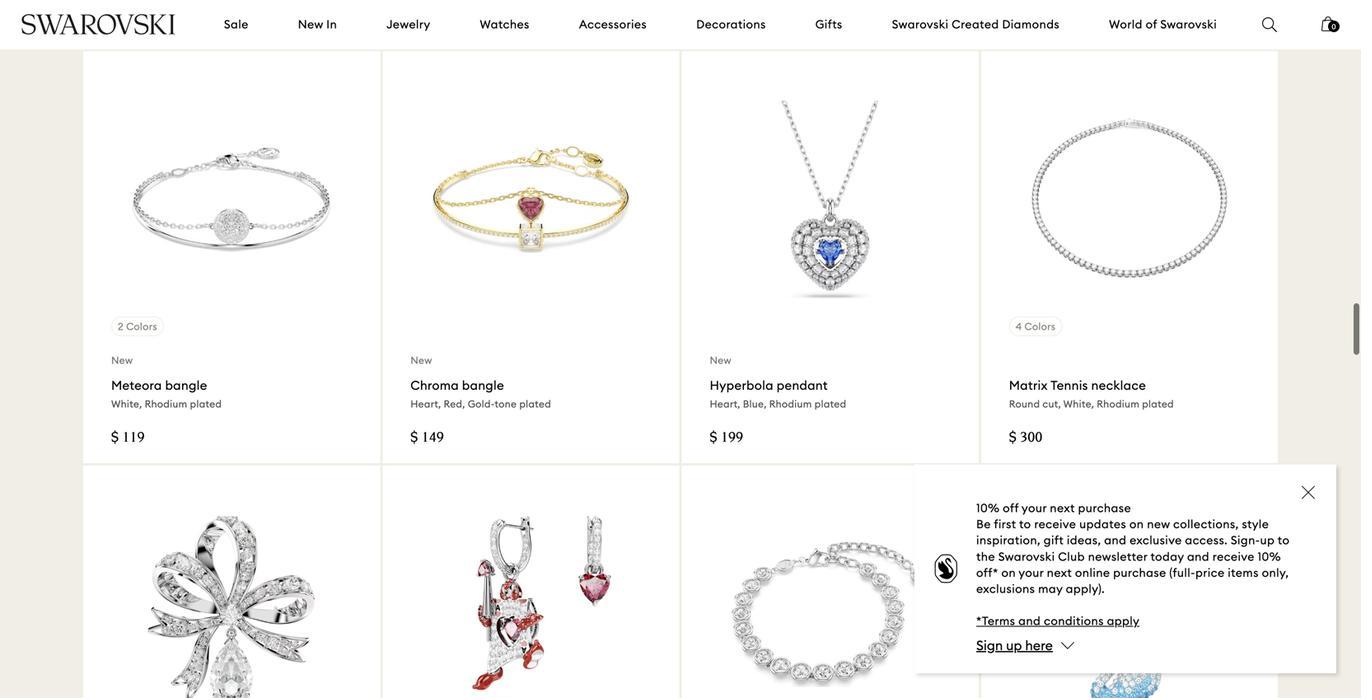 Task type: locate. For each thing, give the bounding box(es) containing it.
1 rhodium from the left
[[145, 385, 187, 397]]

1 vertical spatial your
[[1019, 565, 1044, 580]]

$ 149 link
[[982, 0, 1279, 35]]

receive up items
[[1213, 549, 1255, 564]]

0 horizontal spatial bangle
[[165, 365, 207, 380]]

swarovski
[[893, 17, 949, 32], [1161, 17, 1218, 32], [999, 549, 1056, 564]]

heart, inside hyperbola pendant heart, blue, rhodium plated
[[710, 385, 741, 397]]

plated
[[190, 385, 222, 397], [520, 385, 552, 397], [815, 385, 847, 397], [1143, 385, 1175, 397]]

bangle right meteora
[[165, 365, 207, 380]]

1 horizontal spatial bangle
[[462, 365, 504, 380]]

accessories
[[579, 17, 647, 32]]

2 rhodium from the left
[[770, 385, 812, 397]]

pendant
[[777, 365, 828, 380]]

up right sign
[[1007, 637, 1023, 654]]

1 heart, from the left
[[411, 385, 441, 397]]

hyperbola pendant heart, blue, rhodium plated
[[710, 365, 847, 397]]

on left new
[[1130, 517, 1145, 532]]

apply
[[1108, 614, 1140, 629]]

plated inside matrix tennis necklace round cut, white, rhodium plated
[[1143, 385, 1175, 397]]

swarovski down inspiration,
[[999, 549, 1056, 564]]

0 horizontal spatial swarovski
[[893, 17, 949, 32]]

0 horizontal spatial and
[[1019, 614, 1041, 629]]

rhodium down necklace
[[1098, 385, 1140, 397]]

0 horizontal spatial rhodium
[[145, 385, 187, 397]]

2 vertical spatial and
[[1019, 614, 1041, 629]]

0 vertical spatial and
[[1105, 533, 1127, 548]]

and up here
[[1019, 614, 1041, 629]]

search image image
[[1263, 17, 1278, 32]]

plated inside meteora bangle white, rhodium plated
[[190, 385, 222, 397]]

off
[[1003, 501, 1019, 516]]

$ 149
[[1010, 3, 1043, 18], [411, 418, 444, 433]]

your right the off
[[1022, 501, 1047, 516]]

1 horizontal spatial white,
[[1064, 385, 1095, 397]]

2 white, from the left
[[1064, 385, 1095, 397]]

2 horizontal spatial rhodium
[[1098, 385, 1140, 397]]

1 vertical spatial to
[[1279, 533, 1290, 548]]

1 horizontal spatial and
[[1105, 533, 1127, 548]]

1 vertical spatial purchase
[[1114, 565, 1167, 580]]

0 link
[[1322, 15, 1340, 43]]

online
[[1076, 565, 1111, 580]]

(full-
[[1170, 565, 1196, 580]]

your up may
[[1019, 565, 1044, 580]]

exclusions
[[977, 582, 1036, 596]]

new in
[[298, 17, 337, 32]]

10% up the "be"
[[977, 501, 1000, 516]]

meteora
[[111, 365, 162, 380]]

heart, for hyperbola pendant
[[710, 385, 741, 397]]

exclusive
[[1130, 533, 1183, 548]]

swarovski right of
[[1161, 17, 1218, 32]]

purchase down newsletter
[[1114, 565, 1167, 580]]

created
[[952, 17, 1000, 32]]

to up only,
[[1279, 533, 1290, 548]]

0 horizontal spatial up
[[1007, 637, 1023, 654]]

style
[[1243, 517, 1270, 532]]

and up newsletter
[[1105, 533, 1127, 548]]

2 heart, from the left
[[710, 385, 741, 397]]

blue,
[[743, 385, 767, 397]]

matrix
[[1010, 365, 1048, 380]]

up inside 10% off your next purchase be first to receive updates on new collections, style inspiration, gift ideas, and exclusive access. sign-up to the swarovski club newsletter today and receive 10% off* on your next online purchase (full-price items only, exclusions may apply).
[[1261, 533, 1276, 548]]

heart, inside chroma bangle heart, red, gold-tone plated
[[411, 385, 441, 397]]

1 horizontal spatial up
[[1261, 533, 1276, 548]]

1 vertical spatial on
[[1002, 565, 1016, 580]]

0 vertical spatial receive
[[1035, 517, 1077, 532]]

in
[[327, 17, 337, 32]]

white,
[[111, 385, 142, 397], [1064, 385, 1095, 397]]

0 vertical spatial up
[[1261, 533, 1276, 548]]

2 bangle from the left
[[462, 365, 504, 380]]

up
[[1261, 533, 1276, 548], [1007, 637, 1023, 654]]

and down access.
[[1188, 549, 1210, 564]]

gifts
[[816, 17, 843, 32]]

receive
[[1035, 517, 1077, 532], [1213, 549, 1255, 564]]

1 vertical spatial 10%
[[1258, 549, 1282, 564]]

0 horizontal spatial on
[[1002, 565, 1016, 580]]

2 plated from the left
[[520, 385, 552, 397]]

1 horizontal spatial $ 149
[[1010, 3, 1043, 18]]

3 plated from the left
[[815, 385, 847, 397]]

decorations
[[697, 17, 766, 32]]

$ 189
[[411, 3, 444, 18]]

0 vertical spatial 10%
[[977, 501, 1000, 516]]

swarovski left created
[[893, 17, 949, 32]]

2 horizontal spatial swarovski
[[1161, 17, 1218, 32]]

10%
[[977, 501, 1000, 516], [1258, 549, 1282, 564]]

1 horizontal spatial swarovski
[[999, 549, 1056, 564]]

1 bangle from the left
[[165, 365, 207, 380]]

1 horizontal spatial heart,
[[710, 385, 741, 397]]

1 vertical spatial receive
[[1213, 549, 1255, 564]]

white, down tennis
[[1064, 385, 1095, 397]]

1 vertical spatial $ 149
[[411, 418, 444, 433]]

collections,
[[1174, 517, 1240, 532]]

next
[[1051, 501, 1076, 516], [1048, 565, 1073, 580]]

1 white, from the left
[[111, 385, 142, 397]]

rhodium inside matrix tennis necklace round cut, white, rhodium plated
[[1098, 385, 1140, 397]]

heart, for chroma bangle
[[411, 385, 441, 397]]

1 plated from the left
[[190, 385, 222, 397]]

receive up the gift
[[1035, 517, 1077, 532]]

sign up here
[[977, 637, 1054, 654]]

1 horizontal spatial receive
[[1213, 549, 1255, 564]]

plated inside chroma bangle heart, red, gold-tone plated
[[520, 385, 552, 397]]

bangle inside chroma bangle heart, red, gold-tone plated
[[462, 365, 504, 380]]

club
[[1059, 549, 1086, 564]]

access.
[[1186, 533, 1228, 548]]

your
[[1022, 501, 1047, 516], [1019, 565, 1044, 580]]

*terms and conditions apply
[[977, 614, 1140, 629]]

swarovski created diamonds
[[893, 17, 1060, 32]]

rhodium down meteora
[[145, 385, 187, 397]]

tennis
[[1051, 365, 1089, 380]]

rhodium down the pendant
[[770, 385, 812, 397]]

on up exclusions
[[1002, 565, 1016, 580]]

$ 149 right created
[[1010, 3, 1043, 18]]

chroma
[[411, 365, 459, 380]]

sale
[[224, 17, 249, 32]]

0 horizontal spatial 10%
[[977, 501, 1000, 516]]

jewelry
[[387, 17, 431, 32]]

and
[[1105, 533, 1127, 548], [1188, 549, 1210, 564], [1019, 614, 1041, 629]]

1 horizontal spatial rhodium
[[770, 385, 812, 397]]

$ 199
[[710, 418, 744, 433]]

0 horizontal spatial to
[[1020, 517, 1032, 532]]

to
[[1020, 517, 1032, 532], [1279, 533, 1290, 548]]

bangle up gold-
[[462, 365, 504, 380]]

world of swarovski link
[[1110, 16, 1218, 33]]

$ 149 down red,
[[411, 418, 444, 433]]

0 vertical spatial next
[[1051, 501, 1076, 516]]

2 horizontal spatial and
[[1188, 549, 1210, 564]]

meteora bangle white, rhodium plated
[[111, 365, 222, 397]]

bangle inside meteora bangle white, rhodium plated
[[165, 365, 207, 380]]

heart, down chroma
[[411, 385, 441, 397]]

necklace
[[1092, 365, 1147, 380]]

next up the gift
[[1051, 501, 1076, 516]]

to right first
[[1020, 517, 1032, 532]]

rhodium
[[145, 385, 187, 397], [770, 385, 812, 397], [1098, 385, 1140, 397]]

bangle
[[165, 365, 207, 380], [462, 365, 504, 380]]

chroma bangle heart, red, gold-tone plated
[[411, 365, 552, 397]]

$ 99 link
[[83, 0, 380, 35]]

purchase up the "updates"
[[1079, 501, 1132, 516]]

heart,
[[411, 385, 441, 397], [710, 385, 741, 397]]

4 plated from the left
[[1143, 385, 1175, 397]]

purchase
[[1079, 501, 1132, 516], [1114, 565, 1167, 580]]

3 rhodium from the left
[[1098, 385, 1140, 397]]

1 horizontal spatial to
[[1279, 533, 1290, 548]]

$ 99
[[111, 3, 137, 18]]

0 horizontal spatial receive
[[1035, 517, 1077, 532]]

0 horizontal spatial white,
[[111, 385, 142, 397]]

tone
[[495, 385, 517, 397]]

1 vertical spatial up
[[1007, 637, 1023, 654]]

new
[[1148, 517, 1171, 532]]

1 horizontal spatial on
[[1130, 517, 1145, 532]]

heart, down hyperbola
[[710, 385, 741, 397]]

next up may
[[1048, 565, 1073, 580]]

10% up only,
[[1258, 549, 1282, 564]]

0 horizontal spatial heart,
[[411, 385, 441, 397]]

white, down meteora
[[111, 385, 142, 397]]

0 horizontal spatial $ 149
[[411, 418, 444, 433]]

sign up here link
[[977, 637, 1054, 654]]

up down style
[[1261, 533, 1276, 548]]

plated inside hyperbola pendant heart, blue, rhodium plated
[[815, 385, 847, 397]]



Task type: vqa. For each thing, say whether or not it's contained in the screenshot.
Collection
no



Task type: describe. For each thing, give the bounding box(es) containing it.
here
[[1026, 637, 1054, 654]]

jewelry link
[[387, 16, 431, 33]]

watches link
[[480, 16, 530, 33]]

of
[[1146, 17, 1158, 32]]

sale link
[[224, 16, 249, 33]]

swarovski created diamonds link
[[893, 16, 1060, 33]]

0 vertical spatial to
[[1020, 517, 1032, 532]]

cut,
[[1043, 385, 1062, 397]]

$ 225 link
[[682, 0, 979, 35]]

newsletter
[[1089, 549, 1148, 564]]

$ 189 link
[[383, 0, 680, 35]]

may
[[1039, 582, 1063, 596]]

accessories link
[[579, 16, 647, 33]]

gifts link
[[816, 16, 843, 33]]

bangle for meteora bangle
[[165, 365, 207, 380]]

0 vertical spatial purchase
[[1079, 501, 1132, 516]]

white, inside matrix tennis necklace round cut, white, rhodium plated
[[1064, 385, 1095, 397]]

be
[[977, 517, 992, 532]]

rhodium inside hyperbola pendant heart, blue, rhodium plated
[[770, 385, 812, 397]]

inspiration,
[[977, 533, 1041, 548]]

rhodium inside meteora bangle white, rhodium plated
[[145, 385, 187, 397]]

gold-
[[468, 385, 495, 397]]

updates
[[1080, 517, 1127, 532]]

$ 119
[[111, 418, 145, 433]]

new
[[298, 17, 323, 32]]

only,
[[1263, 565, 1290, 580]]

0 vertical spatial your
[[1022, 501, 1047, 516]]

1 horizontal spatial 10%
[[1258, 549, 1282, 564]]

today
[[1151, 549, 1185, 564]]

new in link
[[298, 16, 337, 33]]

0
[[1333, 22, 1337, 31]]

world of swarovski
[[1110, 17, 1218, 32]]

ideas,
[[1068, 533, 1102, 548]]

$ 225
[[710, 3, 744, 18]]

the
[[977, 549, 996, 564]]

first
[[995, 517, 1017, 532]]

hyperbola
[[710, 365, 774, 380]]

sign
[[977, 637, 1004, 654]]

$ 300
[[1010, 418, 1043, 433]]

4 colors
[[1016, 307, 1056, 319]]

0 vertical spatial $ 149
[[1010, 3, 1043, 18]]

swarovski inside the swarovski created diamonds link
[[893, 17, 949, 32]]

red,
[[444, 385, 465, 397]]

*terms
[[977, 614, 1016, 629]]

white, inside meteora bangle white, rhodium plated
[[111, 385, 142, 397]]

1 vertical spatial next
[[1048, 565, 1073, 580]]

apply).
[[1067, 582, 1106, 596]]

1 vertical spatial and
[[1188, 549, 1210, 564]]

world
[[1110, 17, 1143, 32]]

diamonds
[[1003, 17, 1060, 32]]

swarovski inside world of swarovski link
[[1161, 17, 1218, 32]]

swarovski image
[[21, 14, 176, 35]]

round
[[1010, 385, 1041, 397]]

cart-mobile image image
[[1322, 16, 1336, 31]]

gift
[[1044, 533, 1064, 548]]

conditions
[[1045, 614, 1105, 629]]

items
[[1229, 565, 1260, 580]]

2 colors
[[118, 307, 157, 319]]

decorations link
[[697, 16, 766, 33]]

10% off your next purchase be first to receive updates on new collections, style inspiration, gift ideas, and exclusive access. sign-up to the swarovski club newsletter today and receive 10% off* on your next online purchase (full-price items only, exclusions may apply).
[[977, 501, 1290, 596]]

watches
[[480, 17, 530, 32]]

0 vertical spatial on
[[1130, 517, 1145, 532]]

price
[[1196, 565, 1225, 580]]

matrix tennis necklace round cut, white, rhodium plated
[[1010, 365, 1175, 397]]

swarovski inside 10% off your next purchase be first to receive updates on new collections, style inspiration, gift ideas, and exclusive access. sign-up to the swarovski club newsletter today and receive 10% off* on your next online purchase (full-price items only, exclusions may apply).
[[999, 549, 1056, 564]]

sign-
[[1232, 533, 1261, 548]]

off*
[[977, 565, 999, 580]]

bangle for chroma bangle
[[462, 365, 504, 380]]

*terms and conditions apply link
[[977, 614, 1140, 629]]



